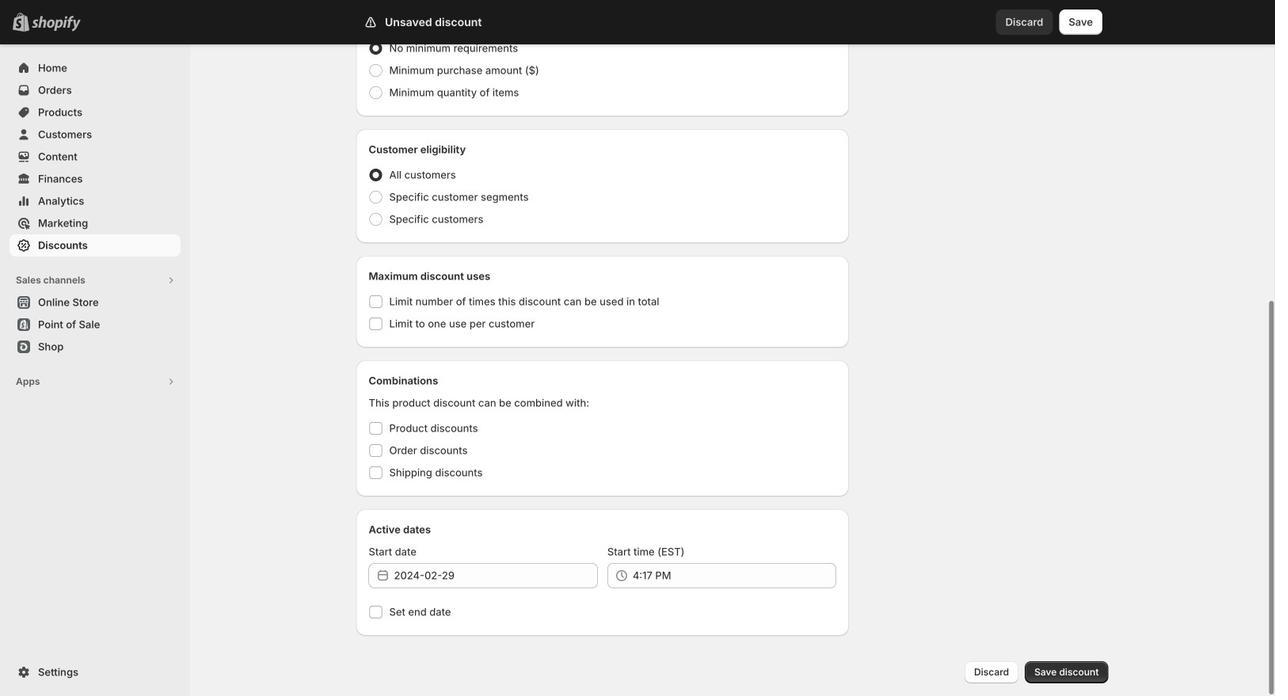 Task type: describe. For each thing, give the bounding box(es) containing it.
YYYY-MM-DD text field
[[394, 563, 598, 589]]

shopify image
[[32, 16, 81, 32]]



Task type: locate. For each thing, give the bounding box(es) containing it.
Enter time text field
[[633, 563, 837, 589]]



